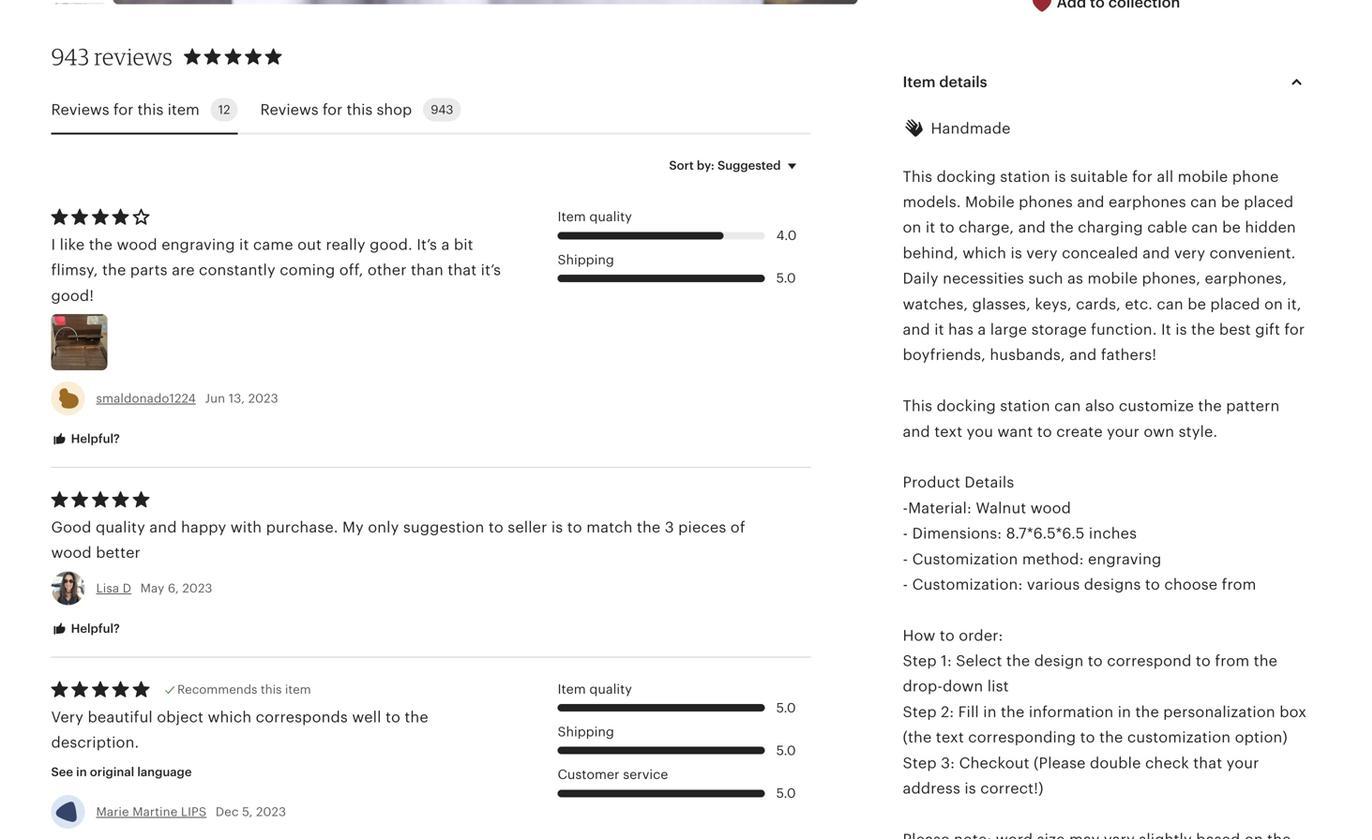 Task type: locate. For each thing, give the bounding box(es) containing it.
how
[[903, 627, 936, 644]]

best
[[1219, 321, 1251, 338]]

very up phones,
[[1174, 245, 1205, 262]]

engraving inside i like the wood engraving it came out really good. it's a bit flimsy, the parts are constantly coming off, other than that it's good!
[[162, 236, 235, 253]]

1 helpful? from the top
[[68, 432, 120, 446]]

can right cable
[[1192, 219, 1218, 236]]

1 station from the top
[[1000, 168, 1050, 185]]

1 vertical spatial text
[[936, 729, 964, 746]]

0 vertical spatial station
[[1000, 168, 1050, 185]]

docking for you
[[937, 398, 996, 415]]

1 horizontal spatial in
[[983, 704, 997, 721]]

happy
[[181, 519, 226, 536]]

1 horizontal spatial which
[[963, 245, 1006, 262]]

2:
[[941, 704, 954, 721]]

the inside very beautiful object which corresponds well to the description.
[[405, 709, 428, 726]]

placed up best
[[1210, 296, 1260, 313]]

to
[[940, 219, 955, 236], [1037, 423, 1052, 440], [489, 519, 504, 536], [567, 519, 582, 536], [1145, 576, 1160, 593], [940, 627, 955, 644], [1088, 653, 1103, 670], [1196, 653, 1211, 670], [385, 709, 401, 726], [1080, 729, 1095, 746]]

helpful? button down smaldonado1224
[[37, 422, 134, 457]]

suggestion
[[403, 519, 484, 536]]

select
[[956, 653, 1002, 670]]

1 vertical spatial station
[[1000, 398, 1050, 415]]

0 vertical spatial shipping
[[558, 252, 614, 267]]

0 horizontal spatial 943
[[51, 43, 89, 71]]

really
[[326, 236, 366, 253]]

quality inside "good quality and happy with purchase. my only suggestion to seller is to match the 3 pieces of wood better"
[[96, 519, 145, 536]]

fathers!
[[1101, 347, 1157, 364]]

0 vertical spatial item quality
[[558, 209, 632, 224]]

which inside this docking station is suitable for all mobile phone models. mobile phones and earphones can be placed on it to charge, and the charging cable can be hidden behind, which is very concealed and very convenient. daily necessities such as mobile phones, earphones, watches, glasses, keys, cards, etc. can be placed on it, and it has a large storage function. it is the best gift for boyfriends, husbands, and fathers!
[[963, 245, 1006, 262]]

this inside this docking station can also customize the pattern and text you want to create your own style.
[[903, 398, 933, 415]]

can inside this docking station can also customize the pattern and text you want to create your own style.
[[1054, 398, 1081, 415]]

station
[[1000, 168, 1050, 185], [1000, 398, 1050, 415]]

0 horizontal spatial very
[[1026, 245, 1058, 262]]

parts
[[130, 262, 168, 279]]

docking inside this docking station can also customize the pattern and text you want to create your own style.
[[937, 398, 996, 415]]

station up want
[[1000, 398, 1050, 415]]

has
[[948, 321, 974, 338]]

for down reviews
[[113, 101, 133, 118]]

is right seller
[[551, 519, 563, 536]]

1 horizontal spatial engraving
[[1088, 551, 1162, 568]]

this up models.
[[903, 168, 933, 185]]

reviews down "943 reviews"
[[51, 101, 109, 118]]

sort
[[669, 159, 694, 173]]

the left 3 in the bottom left of the page
[[637, 519, 661, 536]]

0 vertical spatial engraving
[[162, 236, 235, 253]]

mobile
[[965, 194, 1015, 211]]

text inside this docking station can also customize the pattern and text you want to create your own style.
[[934, 423, 963, 440]]

wood down good
[[51, 545, 92, 562]]

0 horizontal spatial which
[[208, 709, 252, 726]]

for
[[113, 101, 133, 118], [323, 101, 343, 118], [1132, 168, 1153, 185], [1284, 321, 1305, 338]]

marie martine lips link
[[96, 805, 207, 819]]

to up 1:
[[940, 627, 955, 644]]

models.
[[903, 194, 961, 211]]

sort by: suggested button
[[655, 146, 817, 185]]

tab list containing reviews for this item
[[51, 87, 811, 135]]

2 horizontal spatial wood
[[1031, 500, 1071, 517]]

watches,
[[903, 296, 968, 313]]

1 shipping from the top
[[558, 252, 614, 267]]

2 shipping from the top
[[558, 725, 614, 740]]

2 this from the top
[[903, 398, 933, 415]]

is down checkout
[[965, 780, 976, 797]]

to right well
[[385, 709, 401, 726]]

step up (the
[[903, 704, 937, 721]]

d
[[123, 581, 131, 595]]

reviews for reviews for this item
[[51, 101, 109, 118]]

helpful? down lisa
[[68, 622, 120, 636]]

is right it
[[1175, 321, 1187, 338]]

0 vertical spatial quality
[[589, 209, 632, 224]]

and up product
[[903, 423, 930, 440]]

is
[[1054, 168, 1066, 185], [1011, 245, 1022, 262], [1175, 321, 1187, 338], [551, 519, 563, 536], [965, 780, 976, 797]]

943
[[51, 43, 89, 71], [431, 103, 453, 117]]

3:
[[941, 755, 955, 772]]

text up 3: at right bottom
[[936, 729, 964, 746]]

item for very beautiful object which corresponds well to the description.
[[558, 682, 586, 697]]

helpful? down smaldonado1224
[[68, 432, 120, 446]]

item left 12
[[167, 101, 200, 118]]

this down the boyfriends,
[[903, 398, 933, 415]]

2 vertical spatial wood
[[51, 545, 92, 562]]

2 vertical spatial quality
[[589, 682, 632, 697]]

in up double
[[1118, 704, 1131, 721]]

engraving up are on the left top
[[162, 236, 235, 253]]

0 vertical spatial 943
[[51, 43, 89, 71]]

0 vertical spatial that
[[448, 262, 477, 279]]

1 vertical spatial engraving
[[1088, 551, 1162, 568]]

0 horizontal spatial your
[[1107, 423, 1140, 440]]

a left 'bit'
[[441, 236, 450, 253]]

helpful? button
[[37, 422, 134, 457], [37, 612, 134, 647]]

from up the personalization
[[1215, 653, 1250, 670]]

and down cable
[[1143, 245, 1170, 262]]

0 vertical spatial wood
[[117, 236, 157, 253]]

phones,
[[1142, 270, 1201, 287]]

text
[[934, 423, 963, 440], [936, 729, 964, 746]]

and
[[1077, 194, 1105, 211], [1018, 219, 1046, 236], [1143, 245, 1170, 262], [903, 321, 930, 338], [1069, 347, 1097, 364], [903, 423, 930, 440], [149, 519, 177, 536]]

0 horizontal spatial in
[[76, 766, 87, 780]]

details
[[939, 74, 987, 91]]

be down phones,
[[1188, 296, 1206, 313]]

of
[[730, 519, 745, 536]]

4 5.0 from the top
[[776, 786, 796, 801]]

inches
[[1089, 525, 1137, 542]]

this inside this docking station is suitable for all mobile phone models. mobile phones and earphones can be placed on it to charge, and the charging cable can be hidden behind, which is very concealed and very convenient. daily necessities such as mobile phones, earphones, watches, glasses, keys, cards, etc. can be placed on it, and it has a large storage function. it is the best gift for boyfriends, husbands, and fathers!
[[903, 168, 933, 185]]

that down 'bit'
[[448, 262, 477, 279]]

can down phones,
[[1157, 296, 1184, 313]]

this for shop
[[347, 101, 373, 118]]

docking up mobile
[[937, 168, 996, 185]]

1 vertical spatial this
[[903, 398, 933, 415]]

1 vertical spatial quality
[[96, 519, 145, 536]]

0 horizontal spatial wood
[[51, 545, 92, 562]]

this up corresponds at left
[[261, 683, 282, 697]]

from right choose
[[1222, 576, 1256, 593]]

drop-
[[903, 678, 943, 695]]

text left you
[[934, 423, 963, 440]]

cards,
[[1076, 296, 1121, 313]]

wood up the parts
[[117, 236, 157, 253]]

item
[[167, 101, 200, 118], [285, 683, 311, 697]]

well
[[352, 709, 381, 726]]

2 5.0 from the top
[[776, 700, 796, 715]]

2 reviews from the left
[[260, 101, 319, 118]]

by:
[[697, 159, 715, 173]]

step
[[903, 653, 937, 670], [903, 704, 937, 721], [903, 755, 937, 772]]

1 vertical spatial helpful? button
[[37, 612, 134, 647]]

0 vertical spatial this
[[903, 168, 933, 185]]

necessities
[[943, 270, 1024, 287]]

step down (the
[[903, 755, 937, 772]]

0 horizontal spatial that
[[448, 262, 477, 279]]

1 vertical spatial item
[[285, 683, 311, 697]]

material:
[[908, 500, 972, 517]]

- down material: on the bottom of the page
[[903, 525, 908, 542]]

engraving
[[162, 236, 235, 253], [1088, 551, 1162, 568]]

1 5.0 from the top
[[776, 271, 796, 286]]

correspond
[[1107, 653, 1192, 670]]

0 vertical spatial item
[[167, 101, 200, 118]]

0 vertical spatial text
[[934, 423, 963, 440]]

0 vertical spatial from
[[1222, 576, 1256, 593]]

2 helpful? from the top
[[68, 622, 120, 636]]

the up double
[[1099, 729, 1123, 746]]

station inside this docking station can also customize the pattern and text you want to create your own style.
[[1000, 398, 1050, 415]]

wood up 8.7*6.5*6.5
[[1031, 500, 1071, 517]]

to right want
[[1037, 423, 1052, 440]]

concealed
[[1062, 245, 1138, 262]]

943 reviews
[[51, 43, 172, 71]]

1 vertical spatial item
[[558, 209, 586, 224]]

0 horizontal spatial mobile
[[1088, 270, 1138, 287]]

1 vertical spatial which
[[208, 709, 252, 726]]

0 vertical spatial docking
[[937, 168, 996, 185]]

from inside the how to order: step 1: select the design to correspond to from the drop-down list step 2: fill in the information in the personalization box (the text corresponding to the customization option) step 3: checkout (please double check that your address is correct!)
[[1215, 653, 1250, 670]]

docking up you
[[937, 398, 996, 415]]

2023 right 5,
[[256, 805, 286, 819]]

this down reviews
[[137, 101, 164, 118]]

1 item quality from the top
[[558, 209, 632, 224]]

1 vertical spatial item quality
[[558, 682, 632, 697]]

i like the wood engraving it came out really good. it's a bit flimsy, the parts are constantly coming off, other than that it's good!
[[51, 236, 501, 304]]

corresponding
[[968, 729, 1076, 746]]

1 very from the left
[[1026, 245, 1058, 262]]

to left choose
[[1145, 576, 1160, 593]]

1 horizontal spatial on
[[1264, 296, 1283, 313]]

5,
[[242, 805, 253, 819]]

0 horizontal spatial engraving
[[162, 236, 235, 253]]

for left shop
[[323, 101, 343, 118]]

shipping for i like the wood engraving it came out really good. it's a bit flimsy, the parts are constantly coming off, other than that it's good!
[[558, 252, 614, 267]]

1 vertical spatial that
[[1193, 755, 1222, 772]]

that down customization
[[1193, 755, 1222, 772]]

1 vertical spatial shipping
[[558, 725, 614, 740]]

text inside the how to order: step 1: select the design to correspond to from the drop-down list step 2: fill in the information in the personalization box (the text corresponding to the customization option) step 3: checkout (please double check that your address is correct!)
[[936, 729, 964, 746]]

with
[[230, 519, 262, 536]]

step down how
[[903, 653, 937, 670]]

which up necessities
[[963, 245, 1006, 262]]

1 vertical spatial 943
[[431, 103, 453, 117]]

glasses,
[[972, 296, 1031, 313]]

0 horizontal spatial a
[[441, 236, 450, 253]]

it
[[1161, 321, 1171, 338]]

helpful? button down lisa
[[37, 612, 134, 647]]

0 vertical spatial helpful? button
[[37, 422, 134, 457]]

1 vertical spatial docking
[[937, 398, 996, 415]]

0 vertical spatial it
[[926, 219, 935, 236]]

943 right shop
[[431, 103, 453, 117]]

station up phones
[[1000, 168, 1050, 185]]

0 vertical spatial helpful?
[[68, 432, 120, 446]]

is inside "good quality and happy with purchase. my only suggestion to seller is to match the 3 pieces of wood better"
[[551, 519, 563, 536]]

the down phones
[[1050, 219, 1074, 236]]

very
[[51, 709, 84, 726]]

0 vertical spatial mobile
[[1178, 168, 1228, 185]]

boyfriends,
[[903, 347, 986, 364]]

customization:
[[912, 576, 1023, 593]]

1 vertical spatial it
[[239, 236, 249, 253]]

1 horizontal spatial that
[[1193, 755, 1222, 772]]

2023 right 6, in the left of the page
[[182, 581, 213, 595]]

item up corresponds at left
[[285, 683, 311, 697]]

to down information
[[1080, 729, 1095, 746]]

to inside very beautiful object which corresponds well to the description.
[[385, 709, 401, 726]]

0 vertical spatial your
[[1107, 423, 1140, 440]]

2 item quality from the top
[[558, 682, 632, 697]]

2 vertical spatial item
[[558, 682, 586, 697]]

smaldonado1224 jun 13, 2023
[[96, 392, 278, 406]]

tab list
[[51, 87, 811, 135]]

dimensions:
[[912, 525, 1002, 542]]

2 vertical spatial be
[[1188, 296, 1206, 313]]

this left shop
[[347, 101, 373, 118]]

on
[[903, 219, 921, 236], [1264, 296, 1283, 313]]

etc.
[[1125, 296, 1153, 313]]

suggested
[[718, 159, 781, 173]]

1 vertical spatial mobile
[[1088, 270, 1138, 287]]

a inside i like the wood engraving it came out really good. it's a bit flimsy, the parts are constantly coming off, other than that it's good!
[[441, 236, 450, 253]]

1 vertical spatial helpful?
[[68, 622, 120, 636]]

in right fill
[[983, 704, 997, 721]]

a right has at the right of page
[[978, 321, 986, 338]]

docking inside this docking station is suitable for all mobile phone models. mobile phones and earphones can be placed on it to charge, and the charging cable can be hidden behind, which is very concealed and very convenient. daily necessities such as mobile phones, earphones, watches, glasses, keys, cards, etc. can be placed on it, and it has a large storage function. it is the best gift for boyfriends, husbands, and fathers!
[[937, 168, 996, 185]]

suitable
[[1070, 168, 1128, 185]]

2 vertical spatial it
[[934, 321, 944, 338]]

1 this from the top
[[903, 168, 933, 185]]

0 horizontal spatial item
[[167, 101, 200, 118]]

2023 right the 13,
[[248, 392, 278, 406]]

your down option)
[[1227, 755, 1259, 772]]

in right see
[[76, 766, 87, 780]]

your down also
[[1107, 423, 1140, 440]]

the up corresponding
[[1001, 704, 1025, 721]]

designs
[[1084, 576, 1141, 593]]

jun
[[205, 392, 225, 406]]

the left best
[[1191, 321, 1215, 338]]

1 reviews from the left
[[51, 101, 109, 118]]

1 vertical spatial from
[[1215, 653, 1250, 670]]

station inside this docking station is suitable for all mobile phone models. mobile phones and earphones can be placed on it to charge, and the charging cable can be hidden behind, which is very concealed and very convenient. daily necessities such as mobile phones, earphones, watches, glasses, keys, cards, etc. can be placed on it, and it has a large storage function. it is the best gift for boyfriends, husbands, and fathers!
[[1000, 168, 1050, 185]]

1 vertical spatial your
[[1227, 755, 1259, 772]]

view details of this review photo by smaldonado1224 image
[[51, 314, 107, 371]]

1 horizontal spatial your
[[1227, 755, 1259, 772]]

2 vertical spatial step
[[903, 755, 937, 772]]

- left customization
[[903, 551, 908, 568]]

item for i like the wood engraving it came out really good. it's a bit flimsy, the parts are constantly coming off, other than that it's good!
[[558, 209, 586, 224]]

0 horizontal spatial on
[[903, 219, 921, 236]]

and down "suitable"
[[1077, 194, 1105, 211]]

shipping for very beautiful object which corresponds well to the description.
[[558, 725, 614, 740]]

to right design at the right bottom of page
[[1088, 653, 1103, 670]]

reviews right 12
[[260, 101, 319, 118]]

1 horizontal spatial reviews
[[260, 101, 319, 118]]

the up customization
[[1135, 704, 1159, 721]]

your
[[1107, 423, 1140, 440], [1227, 755, 1259, 772]]

1 horizontal spatial item
[[285, 683, 311, 697]]

the inside "good quality and happy with purchase. my only suggestion to seller is to match the 3 pieces of wood better"
[[637, 519, 661, 536]]

to down models.
[[940, 219, 955, 236]]

0 horizontal spatial this
[[137, 101, 164, 118]]

943 left reviews
[[51, 43, 89, 71]]

3 5.0 from the top
[[776, 743, 796, 758]]

only
[[368, 519, 399, 536]]

the right well
[[405, 709, 428, 726]]

1 horizontal spatial a
[[978, 321, 986, 338]]

- down product
[[903, 500, 908, 517]]

2 horizontal spatial in
[[1118, 704, 1131, 721]]

choose
[[1164, 576, 1218, 593]]

can up create
[[1054, 398, 1081, 415]]

1 vertical spatial step
[[903, 704, 937, 721]]

1 horizontal spatial 943
[[431, 103, 453, 117]]

be
[[1221, 194, 1240, 211], [1222, 219, 1241, 236], [1188, 296, 1206, 313]]

engraving down "inches"
[[1088, 551, 1162, 568]]

the up the 'style.'
[[1198, 398, 1222, 415]]

which inside very beautiful object which corresponds well to the description.
[[208, 709, 252, 726]]

item inside dropdown button
[[903, 74, 936, 91]]

1 horizontal spatial very
[[1174, 245, 1205, 262]]

1 vertical spatial a
[[978, 321, 986, 338]]

3 - from the top
[[903, 551, 908, 568]]

0 horizontal spatial reviews
[[51, 101, 109, 118]]

the left the parts
[[102, 262, 126, 279]]

which down the recommends
[[208, 709, 252, 726]]

coming
[[280, 262, 335, 279]]

0 vertical spatial item
[[903, 74, 936, 91]]

very up such
[[1026, 245, 1058, 262]]

1 vertical spatial wood
[[1031, 500, 1071, 517]]

0 vertical spatial a
[[441, 236, 450, 253]]

5.0
[[776, 271, 796, 286], [776, 700, 796, 715], [776, 743, 796, 758], [776, 786, 796, 801]]

it left has at the right of page
[[934, 321, 944, 338]]

be up convenient.
[[1222, 219, 1241, 236]]

it up constantly
[[239, 236, 249, 253]]

language
[[137, 766, 192, 780]]

it up behind,
[[926, 219, 935, 236]]

item inside tab list
[[167, 101, 200, 118]]

mobile down 'concealed'
[[1088, 270, 1138, 287]]

a
[[441, 236, 450, 253], [978, 321, 986, 338]]

0 vertical spatial which
[[963, 245, 1006, 262]]

2 station from the top
[[1000, 398, 1050, 415]]

0 vertical spatial placed
[[1244, 194, 1294, 211]]

martine
[[132, 805, 178, 819]]

1 horizontal spatial wood
[[117, 236, 157, 253]]

charge,
[[959, 219, 1014, 236]]

product
[[903, 474, 961, 491]]

this for this docking station can also customize the pattern and text you want to create your own style.
[[903, 398, 933, 415]]

the up list
[[1006, 653, 1030, 670]]

0 vertical spatial 2023
[[248, 392, 278, 406]]

checkout
[[959, 755, 1030, 772]]

1 vertical spatial on
[[1264, 296, 1283, 313]]

off,
[[339, 262, 363, 279]]

correct!)
[[980, 780, 1044, 797]]

see in original language
[[51, 766, 192, 780]]

item quality for i like the wood engraving it came out really good. it's a bit flimsy, the parts are constantly coming off, other than that it's good!
[[558, 209, 632, 224]]

0 vertical spatial step
[[903, 653, 937, 670]]

1 docking from the top
[[937, 168, 996, 185]]

- up how
[[903, 576, 908, 593]]

2 horizontal spatial this
[[347, 101, 373, 118]]

on up behind,
[[903, 219, 921, 236]]

station for phones
[[1000, 168, 1050, 185]]

placed
[[1244, 194, 1294, 211], [1210, 296, 1260, 313]]

4.0
[[776, 228, 797, 243]]

2 docking from the top
[[937, 398, 996, 415]]

smaldonado1224 link
[[96, 392, 196, 406]]



Task type: describe. For each thing, give the bounding box(es) containing it.
your inside the how to order: step 1: select the design to correspond to from the drop-down list step 2: fill in the information in the personalization box (the text corresponding to the customization option) step 3: checkout (please double check that your address is correct!)
[[1227, 755, 1259, 772]]

wood inside 'product details -material: walnut wood - dimensions: 8.7*6.5*6.5 inches - customization method: engraving - customization: various designs to choose from'
[[1031, 500, 1071, 517]]

from inside 'product details -material: walnut wood - dimensions: 8.7*6.5*6.5 inches - customization method: engraving - customization: various designs to choose from'
[[1222, 576, 1256, 593]]

personalized docking station gifts for himtech accessories image 10 image
[[51, 3, 107, 59]]

pieces
[[678, 519, 726, 536]]

seller
[[508, 519, 547, 536]]

it's
[[417, 236, 437, 253]]

earphones
[[1109, 194, 1186, 211]]

to inside this docking station is suitable for all mobile phone models. mobile phones and earphones can be placed on it to charge, and the charging cable can be hidden behind, which is very concealed and very convenient. daily necessities such as mobile phones, earphones, watches, glasses, keys, cards, etc. can be placed on it, and it has a large storage function. it is the best gift for boyfriends, husbands, and fathers!
[[940, 219, 955, 236]]

1 step from the top
[[903, 653, 937, 670]]

husbands,
[[990, 347, 1065, 364]]

customer
[[558, 767, 620, 782]]

2 step from the top
[[903, 704, 937, 721]]

marie martine lips dec 5, 2023
[[96, 805, 286, 819]]

0 vertical spatial on
[[903, 219, 921, 236]]

i
[[51, 236, 56, 253]]

dec
[[216, 805, 239, 819]]

original
[[90, 766, 134, 780]]

match
[[586, 519, 633, 536]]

details
[[965, 474, 1014, 491]]

that inside i like the wood engraving it came out really good. it's a bit flimsy, the parts are constantly coming off, other than that it's good!
[[448, 262, 477, 279]]

earphones,
[[1205, 270, 1287, 287]]

1 vertical spatial 2023
[[182, 581, 213, 595]]

gift
[[1255, 321, 1280, 338]]

see
[[51, 766, 73, 780]]

is down the charge,
[[1011, 245, 1022, 262]]

method:
[[1022, 551, 1084, 568]]

quality for very beautiful object which corresponds well to the description.
[[589, 682, 632, 697]]

in inside button
[[76, 766, 87, 780]]

943 for 943
[[431, 103, 453, 117]]

943 for 943 reviews
[[51, 43, 89, 71]]

quality for i like the wood engraving it came out really good. it's a bit flimsy, the parts are constantly coming off, other than that it's good!
[[589, 209, 632, 224]]

4 - from the top
[[903, 576, 908, 593]]

13,
[[229, 392, 245, 406]]

phone
[[1232, 168, 1279, 185]]

6,
[[168, 581, 179, 595]]

smaldonado1224
[[96, 392, 196, 406]]

very beautiful object which corresponds well to the description.
[[51, 709, 428, 751]]

a inside this docking station is suitable for all mobile phone models. mobile phones and earphones can be placed on it to charge, and the charging cable can be hidden behind, which is very concealed and very convenient. daily necessities such as mobile phones, earphones, watches, glasses, keys, cards, etc. can be placed on it, and it has a large storage function. it is the best gift for boyfriends, husbands, and fathers!
[[978, 321, 986, 338]]

for down it,
[[1284, 321, 1305, 338]]

shop
[[377, 101, 412, 118]]

customization
[[1127, 729, 1231, 746]]

helpful? for 1st the helpful? button from the bottom
[[68, 622, 120, 636]]

1 horizontal spatial mobile
[[1178, 168, 1228, 185]]

2 helpful? button from the top
[[37, 612, 134, 647]]

as
[[1067, 270, 1083, 287]]

1 horizontal spatial this
[[261, 683, 282, 697]]

is inside the how to order: step 1: select the design to correspond to from the drop-down list step 2: fill in the information in the personalization box (the text corresponding to the customization option) step 3: checkout (please double check that your address is correct!)
[[965, 780, 976, 797]]

1 helpful? button from the top
[[37, 422, 134, 457]]

reviews for reviews for this shop
[[260, 101, 319, 118]]

1 vertical spatial be
[[1222, 219, 1241, 236]]

beautiful
[[88, 709, 153, 726]]

want
[[998, 423, 1033, 440]]

this docking station can also customize the pattern and text you want to create your own style.
[[903, 398, 1280, 440]]

and inside this docking station can also customize the pattern and text you want to create your own style.
[[903, 423, 930, 440]]

flimsy,
[[51, 262, 98, 279]]

and down watches,
[[903, 321, 930, 338]]

12
[[218, 103, 230, 117]]

convenient.
[[1210, 245, 1296, 262]]

docking for mobile
[[937, 168, 996, 185]]

1 vertical spatial placed
[[1210, 296, 1260, 313]]

it's
[[481, 262, 501, 279]]

it,
[[1287, 296, 1302, 313]]

item quality for very beautiful object which corresponds well to the description.
[[558, 682, 632, 697]]

style.
[[1179, 423, 1218, 440]]

also
[[1085, 398, 1115, 415]]

storage
[[1031, 321, 1087, 338]]

to left match
[[567, 519, 582, 536]]

and inside "good quality and happy with purchase. my only suggestion to seller is to match the 3 pieces of wood better"
[[149, 519, 177, 536]]

function.
[[1091, 321, 1157, 338]]

(please
[[1034, 755, 1086, 772]]

good quality and happy with purchase. my only suggestion to seller is to match the 3 pieces of wood better
[[51, 519, 745, 562]]

description.
[[51, 734, 139, 751]]

station for want
[[1000, 398, 1050, 415]]

that inside the how to order: step 1: select the design to correspond to from the drop-down list step 2: fill in the information in the personalization box (the text corresponding to the customization option) step 3: checkout (please double check that your address is correct!)
[[1193, 755, 1222, 772]]

to inside 'product details -material: walnut wood - dimensions: 8.7*6.5*6.5 inches - customization method: engraving - customization: various designs to choose from'
[[1145, 576, 1160, 593]]

to inside this docking station can also customize the pattern and text you want to create your own style.
[[1037, 423, 1052, 440]]

3 step from the top
[[903, 755, 937, 772]]

0 vertical spatial be
[[1221, 194, 1240, 211]]

for left all
[[1132, 168, 1153, 185]]

recommends
[[177, 683, 257, 697]]

out
[[297, 236, 322, 253]]

down
[[943, 678, 983, 695]]

is up phones
[[1054, 168, 1066, 185]]

3
[[665, 519, 674, 536]]

to up the personalization
[[1196, 653, 1211, 670]]

engraving inside 'product details -material: walnut wood - dimensions: 8.7*6.5*6.5 inches - customization method: engraving - customization: various designs to choose from'
[[1088, 551, 1162, 568]]

lisa d link
[[96, 581, 131, 595]]

the up the personalization
[[1254, 653, 1278, 670]]

and down storage
[[1069, 347, 1097, 364]]

product details -material: walnut wood - dimensions: 8.7*6.5*6.5 inches - customization method: engraving - customization: various designs to choose from
[[903, 474, 1256, 593]]

wood inside i like the wood engraving it came out really good. it's a bit flimsy, the parts are constantly coming off, other than that it's good!
[[117, 236, 157, 253]]

1 - from the top
[[903, 500, 908, 517]]

own
[[1144, 423, 1175, 440]]

box
[[1280, 704, 1307, 721]]

charging
[[1078, 219, 1143, 236]]

helpful? for second the helpful? button from the bottom
[[68, 432, 120, 446]]

the right the like
[[89, 236, 113, 253]]

to left seller
[[489, 519, 504, 536]]

lisa d may 6, 2023
[[96, 581, 213, 595]]

wood inside "good quality and happy with purchase. my only suggestion to seller is to match the 3 pieces of wood better"
[[51, 545, 92, 562]]

lisa
[[96, 581, 119, 595]]

phones
[[1019, 194, 1073, 211]]

1:
[[941, 653, 952, 670]]

good
[[51, 519, 91, 536]]

and down phones
[[1018, 219, 1046, 236]]

my
[[342, 519, 364, 536]]

sort by: suggested
[[669, 159, 781, 173]]

can right earphones
[[1190, 194, 1217, 211]]

see in original language button
[[37, 756, 206, 790]]

the inside this docking station can also customize the pattern and text you want to create your own style.
[[1198, 398, 1222, 415]]

better
[[96, 545, 141, 562]]

all
[[1157, 168, 1174, 185]]

customer service
[[558, 767, 668, 782]]

2 - from the top
[[903, 525, 908, 542]]

large
[[990, 321, 1027, 338]]

this docking station is suitable for all mobile phone models. mobile phones and earphones can be placed on it to charge, and the charging cable can be hidden behind, which is very concealed and very convenient. daily necessities such as mobile phones, earphones, watches, glasses, keys, cards, etc. can be placed on it, and it has a large storage function. it is the best gift for boyfriends, husbands, and fathers!
[[903, 168, 1305, 364]]

than
[[411, 262, 444, 279]]

your inside this docking station can also customize the pattern and text you want to create your own style.
[[1107, 423, 1140, 440]]

2 very from the left
[[1174, 245, 1205, 262]]

2 vertical spatial 2023
[[256, 805, 286, 819]]

address
[[903, 780, 960, 797]]

such
[[1028, 270, 1063, 287]]

pattern
[[1226, 398, 1280, 415]]

it inside i like the wood engraving it came out really good. it's a bit flimsy, the parts are constantly coming off, other than that it's good!
[[239, 236, 249, 253]]

this for this docking station is suitable for all mobile phone models. mobile phones and earphones can be placed on it to charge, and the charging cable can be hidden behind, which is very concealed and very convenient. daily necessities such as mobile phones, earphones, watches, glasses, keys, cards, etc. can be placed on it, and it has a large storage function. it is the best gift for boyfriends, husbands, and fathers!
[[903, 168, 933, 185]]

this for item
[[137, 101, 164, 118]]

reviews for this shop
[[260, 101, 412, 118]]

reviews for this item
[[51, 101, 200, 118]]

corresponds
[[256, 709, 348, 726]]

double
[[1090, 755, 1141, 772]]

order:
[[959, 627, 1003, 644]]

constantly
[[199, 262, 276, 279]]



Task type: vqa. For each thing, say whether or not it's contained in the screenshot.
on
yes



